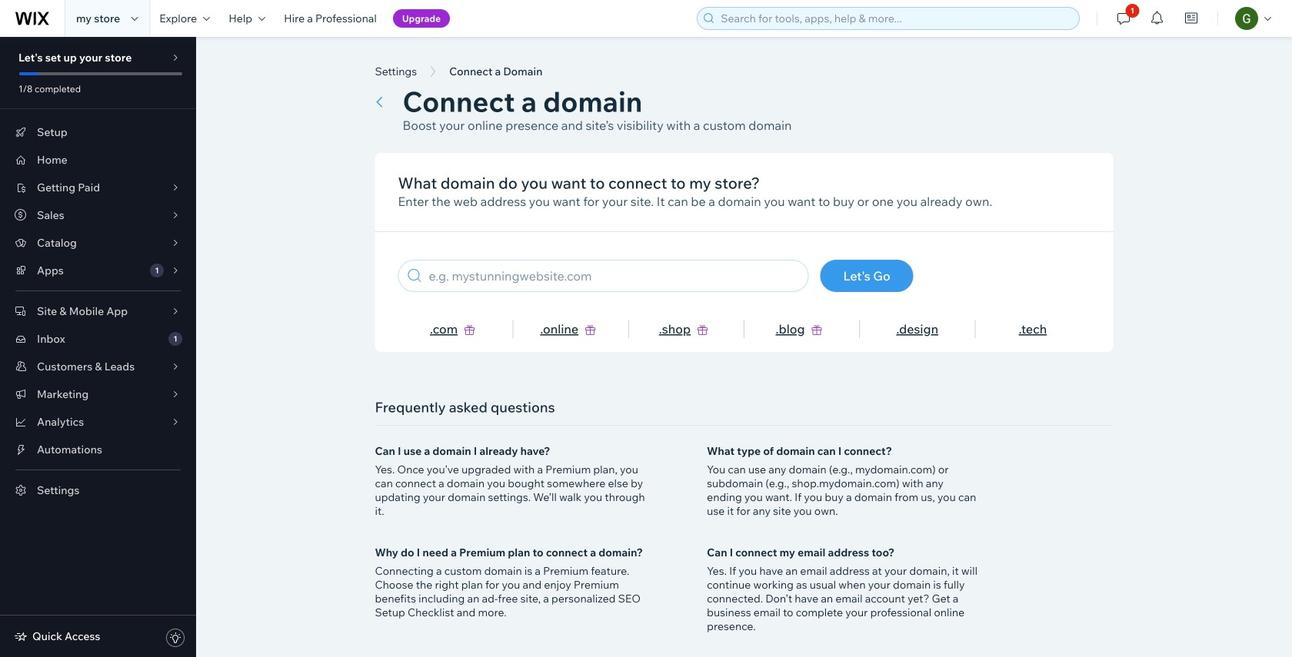 Task type: vqa. For each thing, say whether or not it's contained in the screenshot.
the leftmost Filter
no



Task type: describe. For each thing, give the bounding box(es) containing it.
Search for tools, apps, help & more... field
[[716, 8, 1075, 29]]



Task type: locate. For each thing, give the bounding box(es) containing it.
e.g. mystunningwebsite.com field
[[424, 261, 801, 292]]

sidebar element
[[0, 37, 196, 658]]



